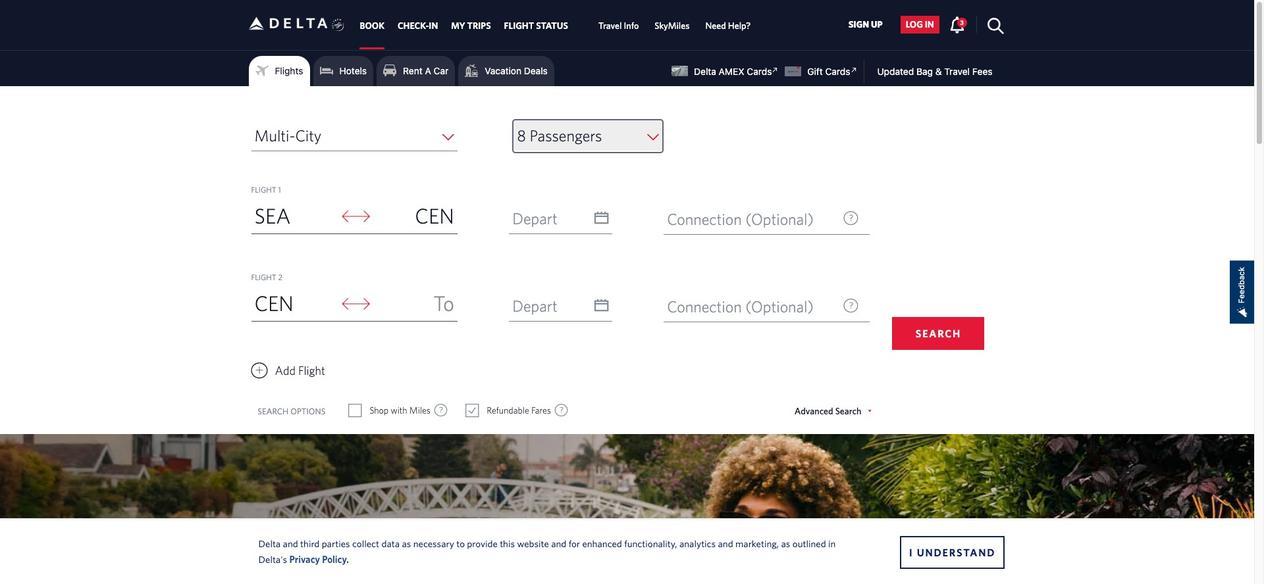 Task type: locate. For each thing, give the bounding box(es) containing it.
delta
[[694, 66, 717, 77], [259, 538, 281, 550]]

1 horizontal spatial search
[[916, 328, 962, 340]]

vacation
[[485, 65, 522, 76]]

1 connection from the top
[[667, 210, 742, 229]]

1 vertical spatial flight
[[251, 273, 276, 282]]

1 this link opens another site in a new window that may not follow the same accessibility policies as delta air lines. image from the left
[[769, 64, 782, 76]]

flight for sea
[[251, 185, 276, 194]]

in right outlined
[[829, 538, 836, 550]]

0 vertical spatial in
[[925, 19, 934, 30]]

delta inside delta and third parties collect data as necessary to provide this website and for enhanced functionality, analytics and marketing, as outlined in delta's
[[259, 538, 281, 550]]

need help?
[[706, 21, 751, 31]]

1 vertical spatial (optional)
[[746, 298, 814, 316]]

travel right & at the top right
[[945, 66, 970, 77]]

my trips link
[[451, 14, 491, 38]]

0 vertical spatial depart
[[513, 209, 558, 228]]

2 vertical spatial flight
[[298, 364, 325, 378]]

1 vertical spatial search
[[258, 407, 289, 417]]

1 vertical spatial connection
[[667, 298, 742, 316]]

as right data
[[402, 538, 411, 550]]

as left outlined
[[781, 538, 791, 550]]

0 vertical spatial cen link
[[372, 200, 458, 234]]

0 vertical spatial search
[[916, 328, 962, 340]]

necessary
[[413, 538, 454, 550]]

search
[[836, 406, 862, 417]]

trips
[[467, 21, 491, 31]]

to link
[[372, 287, 458, 321]]

1
[[278, 185, 281, 194]]

this link opens another site in a new window that may not follow the same accessibility policies as delta air lines. image inside delta amex cards link
[[769, 64, 782, 76]]

2 horizontal spatial and
[[718, 538, 734, 550]]

skyteam image
[[332, 4, 345, 46]]

flight
[[504, 21, 534, 31]]

delta left amex
[[694, 66, 717, 77]]

1 connection (optional) from the top
[[667, 210, 814, 229]]

cen
[[415, 204, 454, 228], [255, 291, 294, 315]]

options
[[291, 407, 326, 417]]

depart
[[513, 209, 558, 228], [513, 297, 558, 315]]

sign up link
[[843, 16, 888, 33]]

updated
[[878, 66, 914, 77]]

connection (optional) link for cen
[[664, 204, 870, 235]]

miles
[[410, 406, 431, 416]]

cards
[[747, 66, 772, 77], [826, 66, 851, 77]]

1 horizontal spatial this link opens another site in a new window that may not follow the same accessibility policies as delta air lines. image
[[848, 64, 860, 76]]

travel inside tab list
[[599, 21, 622, 31]]

2 (optional) from the top
[[746, 298, 814, 316]]

in
[[429, 21, 438, 31]]

and left third
[[283, 538, 298, 550]]

outlined
[[793, 538, 826, 550]]

0 horizontal spatial delta
[[259, 538, 281, 550]]

rent a car
[[403, 65, 449, 76]]

0 vertical spatial connection (optional)
[[667, 210, 814, 229]]

flight left 1 on the left top
[[251, 185, 276, 194]]

in inside delta and third parties collect data as necessary to provide this website and for enhanced functionality, analytics and marketing, as outlined in delta's
[[829, 538, 836, 550]]

1 horizontal spatial cen link
[[372, 200, 458, 234]]

1 horizontal spatial in
[[925, 19, 934, 30]]

cen link
[[372, 200, 458, 234], [251, 287, 337, 321]]

0 horizontal spatial cen link
[[251, 287, 337, 321]]

0 horizontal spatial travel
[[599, 21, 622, 31]]

flight
[[251, 185, 276, 194], [251, 273, 276, 282], [298, 364, 325, 378]]

gift
[[808, 66, 823, 77]]

need help? link
[[706, 14, 751, 38]]

i understand button
[[900, 536, 1005, 569]]

0 vertical spatial connection (optional) link
[[664, 204, 870, 235]]

connection (optional) for to
[[667, 298, 814, 316]]

0 vertical spatial travel
[[599, 21, 622, 31]]

in
[[925, 19, 934, 30], [829, 538, 836, 550]]

2 connection from the top
[[667, 298, 742, 316]]

1 vertical spatial in
[[829, 538, 836, 550]]

1 connection (optional) link from the top
[[664, 204, 870, 235]]

need
[[706, 21, 726, 31]]

1 vertical spatial depart
[[513, 297, 558, 315]]

0 vertical spatial delta
[[694, 66, 717, 77]]

and right analytics
[[718, 538, 734, 550]]

Multi-City field
[[251, 121, 458, 151]]

travel left info
[[599, 21, 622, 31]]

1 vertical spatial connection (optional)
[[667, 298, 814, 316]]

flight for cen
[[251, 273, 276, 282]]

cards right the gift
[[826, 66, 851, 77]]

as
[[402, 538, 411, 550], [781, 538, 791, 550]]

this link opens another site in a new window that may not follow the same accessibility policies as delta air lines. image inside 'gift cards' link
[[848, 64, 860, 76]]

delta for delta and third parties collect data as necessary to provide this website and for enhanced functionality, analytics and marketing, as outlined in delta's
[[259, 538, 281, 550]]

search inside "button"
[[916, 328, 962, 340]]

i understand
[[910, 547, 996, 559]]

this link opens another site in a new window that may not follow the same accessibility policies as delta air lines. image left the gift
[[769, 64, 782, 76]]

rent
[[403, 65, 423, 76]]

cards right amex
[[747, 66, 772, 77]]

0 vertical spatial cen
[[415, 204, 454, 228]]

flight inside button
[[298, 364, 325, 378]]

search
[[916, 328, 962, 340], [258, 407, 289, 417]]

0 horizontal spatial this link opens another site in a new window that may not follow the same accessibility policies as delta air lines. image
[[769, 64, 782, 76]]

add flight button
[[251, 361, 325, 381]]

delta up delta's
[[259, 538, 281, 550]]

0 vertical spatial connection
[[667, 210, 742, 229]]

connection (optional)
[[667, 210, 814, 229], [667, 298, 814, 316]]

tab list
[[353, 0, 759, 50]]

gift cards
[[808, 66, 851, 77]]

1 horizontal spatial cards
[[826, 66, 851, 77]]

delta air lines image
[[249, 3, 328, 44]]

advanced
[[795, 406, 834, 417]]

my
[[451, 21, 465, 31]]

flight left 2
[[251, 273, 276, 282]]

1 and from the left
[[283, 538, 298, 550]]

check-
[[398, 21, 429, 31]]

this link opens another site in a new window that may not follow the same accessibility policies as delta air lines. image right the gift
[[848, 64, 860, 76]]

car
[[434, 65, 449, 76]]

flight 2
[[251, 273, 282, 282]]

in inside log in button
[[925, 19, 934, 30]]

depart button for to
[[509, 291, 613, 321]]

delta for delta amex cards
[[694, 66, 717, 77]]

0 vertical spatial (optional)
[[746, 210, 814, 229]]

None text field
[[509, 204, 612, 234], [509, 291, 612, 322], [509, 204, 612, 234], [509, 291, 612, 322]]

8
[[517, 126, 526, 145]]

data
[[382, 538, 400, 550]]

delta and third parties collect data as necessary to provide this website and for enhanced functionality, analytics and marketing, as outlined in delta's
[[259, 538, 836, 565]]

sign up
[[849, 19, 883, 30]]

0 horizontal spatial search
[[258, 407, 289, 417]]

this link opens another site in a new window that may not follow the same accessibility policies as delta air lines. image for gift cards
[[848, 64, 860, 76]]

shop with miles
[[370, 406, 431, 416]]

2 connection (optional) from the top
[[667, 298, 814, 316]]

2 connection (optional) link from the top
[[664, 292, 870, 323]]

1 (optional) from the top
[[746, 210, 814, 229]]

0 vertical spatial flight
[[251, 185, 276, 194]]

in right log
[[925, 19, 934, 30]]

tab list containing book
[[353, 0, 759, 50]]

book
[[360, 21, 385, 31]]

1 vertical spatial depart button
[[509, 291, 613, 321]]

Shop with Miles checkbox
[[349, 404, 361, 418]]

0 horizontal spatial cards
[[747, 66, 772, 77]]

1 vertical spatial connection (optional) link
[[664, 292, 870, 323]]

refundable fares
[[487, 406, 551, 416]]

(optional) for to
[[746, 298, 814, 316]]

skymiles
[[655, 21, 690, 31]]

depart for to
[[513, 297, 558, 315]]

and
[[283, 538, 298, 550], [551, 538, 567, 550], [718, 538, 734, 550]]

1 horizontal spatial as
[[781, 538, 791, 550]]

amex
[[719, 66, 745, 77]]

1 horizontal spatial delta
[[694, 66, 717, 77]]

enhanced
[[583, 538, 622, 550]]

0 vertical spatial depart button
[[509, 204, 613, 234]]

bag
[[917, 66, 933, 77]]

my trips
[[451, 21, 491, 31]]

1 vertical spatial delta
[[259, 538, 281, 550]]

2 depart button from the top
[[509, 291, 613, 321]]

book tab panel
[[0, 86, 1255, 435]]

3 and from the left
[[718, 538, 734, 550]]

to
[[434, 291, 454, 315]]

help?
[[728, 21, 751, 31]]

2 this link opens another site in a new window that may not follow the same accessibility policies as delta air lines. image from the left
[[848, 64, 860, 76]]

connection
[[667, 210, 742, 229], [667, 298, 742, 316]]

1 depart from the top
[[513, 209, 558, 228]]

collect
[[352, 538, 379, 550]]

2 depart from the top
[[513, 297, 558, 315]]

flights link
[[255, 61, 303, 81]]

0 horizontal spatial cen
[[255, 291, 294, 315]]

0 horizontal spatial as
[[402, 538, 411, 550]]

1 vertical spatial cen
[[255, 291, 294, 315]]

connection (optional) link
[[664, 204, 870, 235], [664, 292, 870, 323]]

1 depart button from the top
[[509, 204, 613, 234]]

0 horizontal spatial in
[[829, 538, 836, 550]]

1 horizontal spatial cen
[[415, 204, 454, 228]]

and left for
[[551, 538, 567, 550]]

depart button for cen
[[509, 204, 613, 234]]

1 horizontal spatial and
[[551, 538, 567, 550]]

this link opens another site in a new window that may not follow the same accessibility policies as delta air lines. image
[[769, 64, 782, 76], [848, 64, 860, 76]]

2
[[278, 273, 282, 282]]

flight right add
[[298, 364, 325, 378]]

1 vertical spatial travel
[[945, 66, 970, 77]]

travel info
[[599, 21, 639, 31]]

with
[[391, 406, 407, 416]]

marketing,
[[736, 538, 779, 550]]

0 horizontal spatial and
[[283, 538, 298, 550]]

2 cards from the left
[[826, 66, 851, 77]]



Task type: vqa. For each thing, say whether or not it's contained in the screenshot.
3 "link"
yes



Task type: describe. For each thing, give the bounding box(es) containing it.
hotels link
[[320, 61, 367, 81]]

functionality,
[[625, 538, 677, 550]]

privacy policy. link
[[289, 554, 349, 565]]

(optional) for cen
[[746, 210, 814, 229]]

check-in
[[398, 21, 438, 31]]

for
[[569, 538, 580, 550]]

analytics
[[680, 538, 716, 550]]

sea
[[255, 204, 291, 228]]

hotels
[[340, 65, 367, 76]]

add flight
[[275, 364, 325, 378]]

refundable
[[487, 406, 529, 416]]

1 cards from the left
[[747, 66, 772, 77]]

multi-city
[[255, 126, 322, 145]]

website
[[517, 538, 549, 550]]

a
[[425, 65, 431, 76]]

vacation deals link
[[465, 61, 548, 81]]

parties
[[322, 538, 350, 550]]

sea link
[[251, 200, 337, 234]]

&
[[936, 66, 942, 77]]

search for search
[[916, 328, 962, 340]]

flight 1
[[251, 185, 281, 194]]

vacation deals
[[485, 65, 548, 76]]

this link opens another site in a new window that may not follow the same accessibility policies as delta air lines. image for delta amex cards
[[769, 64, 782, 76]]

2 and from the left
[[551, 538, 567, 550]]

8 passengers
[[517, 126, 602, 145]]

advanced search
[[795, 406, 862, 417]]

fees
[[973, 66, 993, 77]]

travel info link
[[599, 14, 639, 38]]

1 as from the left
[[402, 538, 411, 550]]

Refundable Fares checkbox
[[467, 404, 478, 418]]

passengers
[[530, 126, 602, 145]]

flight status link
[[504, 14, 568, 38]]

book link
[[360, 14, 385, 38]]

delta's
[[259, 554, 287, 565]]

flight status
[[504, 21, 568, 31]]

depart for cen
[[513, 209, 558, 228]]

log in
[[906, 19, 934, 30]]

to
[[457, 538, 465, 550]]

flights
[[275, 65, 303, 76]]

search options
[[258, 407, 326, 417]]

add
[[275, 364, 296, 378]]

search button
[[893, 317, 985, 350]]

deals
[[524, 65, 548, 76]]

3 link
[[950, 16, 967, 33]]

this
[[500, 538, 515, 550]]

connection for to
[[667, 298, 742, 316]]

skymiles link
[[655, 14, 690, 38]]

privacy
[[289, 554, 320, 565]]

8 Passengers field
[[514, 121, 663, 152]]

delta amex cards link
[[672, 64, 782, 77]]

policy.
[[322, 554, 349, 565]]

status
[[536, 21, 568, 31]]

third
[[300, 538, 320, 550]]

updated bag & travel fees
[[878, 66, 993, 77]]

gift cards link
[[785, 64, 860, 77]]

3
[[961, 18, 964, 26]]

2 as from the left
[[781, 538, 791, 550]]

city
[[295, 126, 322, 145]]

cen for bottommost cen link
[[255, 291, 294, 315]]

connection (optional) for cen
[[667, 210, 814, 229]]

rent a car link
[[383, 61, 449, 81]]

1 vertical spatial cen link
[[251, 287, 337, 321]]

delta amex cards
[[694, 66, 772, 77]]

connection for cen
[[667, 210, 742, 229]]

log in button
[[901, 16, 940, 33]]

fares
[[531, 406, 551, 416]]

understand
[[917, 547, 996, 559]]

1 horizontal spatial travel
[[945, 66, 970, 77]]

up
[[871, 19, 883, 30]]

updated bag & travel fees link
[[864, 66, 993, 77]]

i
[[910, 547, 914, 559]]

check-in link
[[398, 14, 438, 38]]

connection (optional) link for to
[[664, 292, 870, 323]]

multi-
[[255, 126, 295, 145]]

privacy policy.
[[289, 554, 349, 565]]

sign
[[849, 19, 869, 30]]

log
[[906, 19, 923, 30]]

cen for top cen link
[[415, 204, 454, 228]]

provide
[[467, 538, 498, 550]]

search for search options
[[258, 407, 289, 417]]



